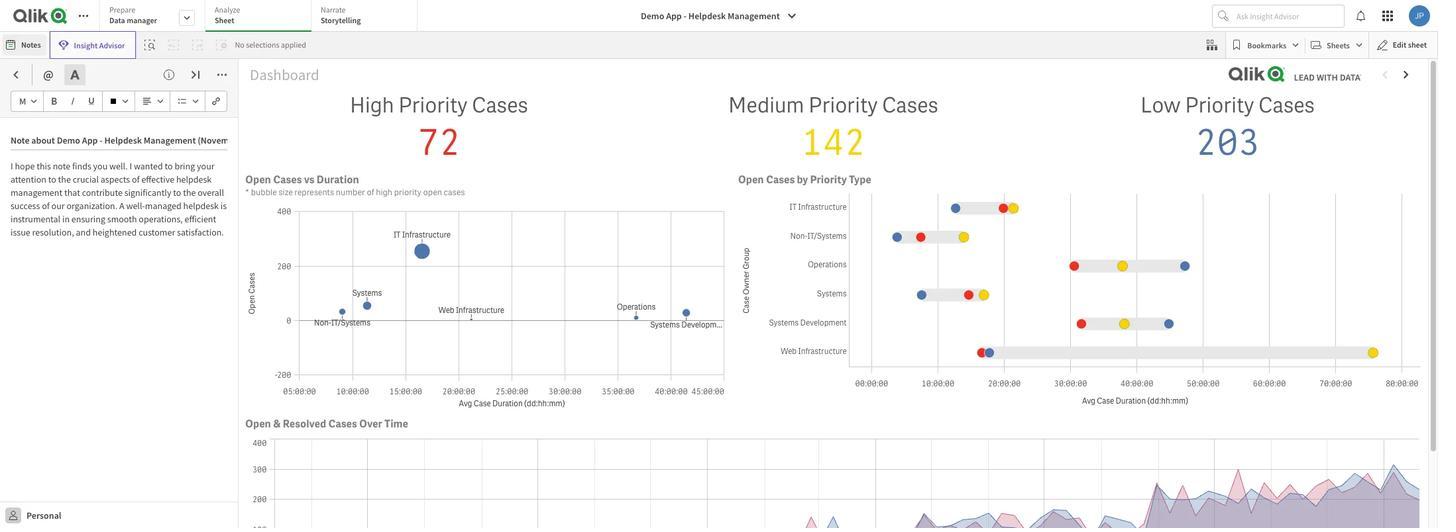 Task type: describe. For each thing, give the bounding box(es) containing it.
open & resolved cases over time
[[245, 418, 408, 432]]

high
[[350, 92, 394, 120]]

open cases by priority type
[[738, 173, 872, 187]]

low
[[1141, 92, 1181, 120]]

bring
[[175, 160, 195, 172]]

priority for 142
[[809, 92, 878, 120]]

success
[[11, 200, 40, 212]]

prepare
[[109, 5, 135, 15]]

cases inside medium priority cases 142
[[882, 92, 939, 120]]

open
[[423, 187, 442, 198]]

duration
[[317, 173, 359, 187]]

demo app - helpdesk management button
[[633, 5, 805, 27]]

2 vertical spatial to
[[173, 187, 181, 199]]

tab list inside application
[[99, 0, 422, 33]]

medium
[[728, 92, 804, 120]]

instrumental
[[11, 213, 60, 225]]

open for open & resolved cases over time
[[245, 418, 271, 432]]

demo
[[641, 10, 664, 22]]

efficient
[[185, 213, 216, 225]]

back image
[[11, 70, 21, 80]]

203
[[1196, 120, 1260, 167]]

heightened
[[93, 227, 137, 239]]

&
[[273, 418, 281, 432]]

@ button
[[38, 64, 59, 86]]

bookmarks
[[1248, 40, 1287, 50]]

expand image
[[190, 70, 201, 80]]

customer
[[139, 227, 175, 239]]

m
[[19, 95, 26, 107]]

0 vertical spatial helpdesk
[[176, 174, 212, 186]]

toggle formatting element
[[64, 64, 91, 86]]

app
[[666, 10, 682, 22]]

finds
[[72, 160, 91, 172]]

sheets button
[[1309, 34, 1366, 56]]

resolved
[[283, 418, 326, 432]]

notes
[[21, 40, 41, 50]]

insight
[[74, 40, 98, 50]]

represents
[[294, 187, 334, 198]]

operations,
[[139, 213, 183, 225]]

your
[[197, 160, 215, 172]]

data
[[109, 15, 125, 25]]

no selections applied
[[235, 40, 306, 50]]

high priority cases 72
[[350, 92, 528, 167]]

cases
[[444, 187, 465, 198]]

next sheet: performance image
[[1401, 70, 1412, 80]]

high
[[376, 187, 392, 198]]

1 vertical spatial helpdesk
[[183, 200, 219, 212]]

details image
[[164, 70, 174, 80]]

prepare data manager
[[109, 5, 157, 25]]

management
[[11, 187, 62, 199]]

low priority cases 203
[[1141, 92, 1315, 167]]

insert link image
[[212, 97, 220, 105]]

0 horizontal spatial the
[[58, 174, 71, 186]]

@
[[43, 67, 54, 82]]

managed
[[145, 200, 181, 212]]

wanted
[[134, 160, 163, 172]]

underline image
[[87, 97, 95, 105]]

2 vertical spatial of
[[42, 200, 50, 212]]

Ask Insight Advisor text field
[[1234, 5, 1344, 27]]

hope
[[15, 160, 35, 172]]

1 vertical spatial the
[[183, 187, 196, 199]]

medium priority cases 142
[[728, 92, 939, 167]]

notes button
[[3, 34, 46, 56]]

open for open cases by priority type
[[738, 173, 764, 187]]

narrate
[[321, 5, 346, 15]]

in
[[62, 213, 70, 225]]

priority for 72
[[398, 92, 468, 120]]

sheet
[[215, 15, 234, 25]]

smooth
[[107, 213, 137, 225]]

ensuring
[[71, 213, 105, 225]]

that
[[64, 187, 80, 199]]

organization.
[[67, 200, 117, 212]]

no
[[235, 40, 244, 50]]

insight advisor button
[[49, 31, 136, 59]]

crucial
[[73, 174, 99, 186]]

and
[[76, 227, 91, 239]]

personal
[[27, 510, 61, 522]]

m button
[[14, 91, 40, 112]]

number
[[336, 187, 365, 198]]



Task type: vqa. For each thing, say whether or not it's contained in the screenshot.
'm' dropdown button
yes



Task type: locate. For each thing, give the bounding box(es) containing it.
aspects
[[101, 174, 130, 186]]

application
[[0, 0, 1438, 529]]

issue
[[11, 227, 30, 239]]

i left hope
[[11, 160, 13, 172]]

-
[[684, 10, 687, 22]]

priority inside high priority cases 72
[[398, 92, 468, 120]]

resolution,
[[32, 227, 74, 239]]

1 vertical spatial to
[[48, 174, 56, 186]]

0 vertical spatial the
[[58, 174, 71, 186]]

1 horizontal spatial i
[[130, 160, 132, 172]]

storytelling
[[321, 15, 361, 25]]

open left by
[[738, 173, 764, 187]]

142
[[801, 120, 866, 167]]

edit sheet
[[1393, 40, 1427, 50]]

advisor
[[99, 40, 125, 50]]

2 horizontal spatial to
[[173, 187, 181, 199]]

0 horizontal spatial i
[[11, 160, 13, 172]]

time
[[385, 418, 408, 432]]

satisfaction.
[[177, 227, 224, 239]]

overall
[[198, 187, 224, 199]]

well.
[[109, 160, 128, 172]]

to up managed
[[173, 187, 181, 199]]

1 i from the left
[[11, 160, 13, 172]]

well-
[[126, 200, 145, 212]]

sheets
[[1327, 40, 1350, 50]]

is
[[221, 200, 227, 212]]

1 vertical spatial of
[[367, 187, 374, 198]]

0 horizontal spatial to
[[48, 174, 56, 186]]

open inside open cases vs duration * bubble size represents number of high priority open cases
[[245, 173, 271, 187]]

bold image
[[50, 97, 58, 105]]

vs
[[304, 173, 314, 187]]

priority inside low priority cases 203
[[1185, 92, 1255, 120]]

bookmarks button
[[1229, 34, 1303, 56]]

over
[[359, 418, 382, 432]]

contribute
[[82, 187, 123, 199]]

type
[[849, 173, 872, 187]]

*
[[245, 187, 249, 198]]

edit
[[1393, 40, 1407, 50]]

i hope this note finds you well. i wanted to bring your attention to the crucial aspects of effective helpdesk management that contribute significantly to the overall success of our organization. a well-managed helpdesk is instrumental in ensuring smooth operations, efficient issue resolution, and heightened customer satisfaction.
[[11, 160, 229, 239]]

open cases vs duration * bubble size represents number of high priority open cases
[[245, 173, 465, 198]]

helpdesk
[[176, 174, 212, 186], [183, 200, 219, 212]]

open left the size
[[245, 173, 271, 187]]

cases inside open cases vs duration * bubble size represents number of high priority open cases
[[273, 173, 302, 187]]

effective
[[141, 174, 174, 186]]

helpdesk
[[689, 10, 726, 22]]

size
[[279, 187, 293, 198]]

2 horizontal spatial of
[[367, 187, 374, 198]]

helpdesk down bring
[[176, 174, 212, 186]]

management
[[728, 10, 780, 22]]

tab list
[[99, 0, 422, 33]]

by
[[797, 173, 808, 187]]

to down this
[[48, 174, 56, 186]]

priority for 203
[[1185, 92, 1255, 120]]

i right "well."
[[130, 160, 132, 172]]

analyze
[[215, 5, 240, 15]]

72
[[418, 120, 461, 167]]

open for open cases vs duration * bubble size represents number of high priority open cases
[[245, 173, 271, 187]]

selections tool image
[[1207, 40, 1218, 50]]

cases inside high priority cases 72
[[472, 92, 528, 120]]

priority inside medium priority cases 142
[[809, 92, 878, 120]]

of inside open cases vs duration * bubble size represents number of high priority open cases
[[367, 187, 374, 198]]

narrate storytelling
[[321, 5, 361, 25]]

demo app - helpdesk management
[[641, 10, 780, 22]]

italic image
[[69, 97, 77, 105]]

the
[[58, 174, 71, 186], [183, 187, 196, 199]]

helpdesk up efficient
[[183, 200, 219, 212]]

applied
[[281, 40, 306, 50]]

sheet
[[1408, 40, 1427, 50]]

of up significantly
[[132, 174, 140, 186]]

you
[[93, 160, 108, 172]]

Note Body text field
[[11, 150, 229, 432]]

the down note
[[58, 174, 71, 186]]

the left overall
[[183, 187, 196, 199]]

our
[[51, 200, 65, 212]]

open
[[245, 173, 271, 187], [738, 173, 764, 187], [245, 418, 271, 432]]

priority
[[398, 92, 468, 120], [809, 92, 878, 120], [1185, 92, 1255, 120], [810, 173, 847, 187]]

cases
[[472, 92, 528, 120], [882, 92, 939, 120], [1259, 92, 1315, 120], [273, 173, 302, 187], [766, 173, 795, 187], [328, 418, 357, 432]]

bubble
[[251, 187, 277, 198]]

open left the &
[[245, 418, 271, 432]]

priority
[[394, 187, 421, 198]]

to left bring
[[165, 160, 173, 172]]

manager
[[127, 15, 157, 25]]

0 horizontal spatial of
[[42, 200, 50, 212]]

0 vertical spatial of
[[132, 174, 140, 186]]

smart search image
[[145, 40, 155, 50]]

1 horizontal spatial the
[[183, 187, 196, 199]]

insight advisor
[[74, 40, 125, 50]]

note
[[53, 160, 70, 172]]

1 horizontal spatial to
[[165, 160, 173, 172]]

edit sheet button
[[1369, 31, 1438, 59]]

Note title text field
[[11, 129, 227, 150]]

selections
[[246, 40, 279, 50]]

attention
[[11, 174, 46, 186]]

of
[[132, 174, 140, 186], [367, 187, 374, 198], [42, 200, 50, 212]]

2 i from the left
[[130, 160, 132, 172]]

of left 'our' on the top left of the page
[[42, 200, 50, 212]]

toggle formatting image
[[69, 70, 80, 80]]

a
[[119, 200, 124, 212]]

tab list containing prepare
[[99, 0, 422, 33]]

of left high
[[367, 187, 374, 198]]

application containing 72
[[0, 0, 1438, 529]]

significantly
[[124, 187, 171, 199]]

this
[[37, 160, 51, 172]]

0 vertical spatial to
[[165, 160, 173, 172]]

analyze sheet
[[215, 5, 240, 25]]

1 horizontal spatial of
[[132, 174, 140, 186]]

james peterson image
[[1409, 5, 1430, 27]]

cases inside low priority cases 203
[[1259, 92, 1315, 120]]



